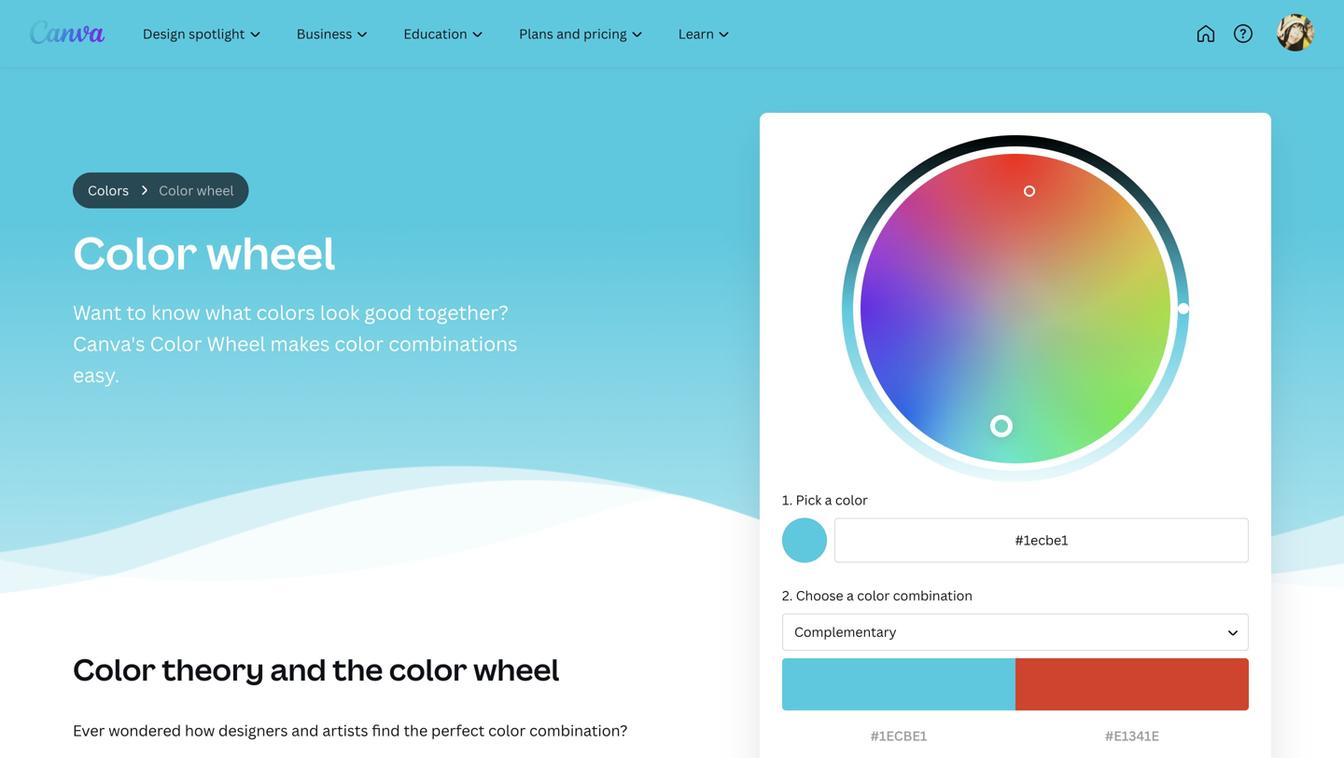Task type: vqa. For each thing, say whether or not it's contained in the screenshot.
text field
yes



Task type: locate. For each thing, give the bounding box(es) containing it.
and
[[270, 650, 326, 690], [292, 721, 319, 741]]

color right 'perfect'
[[488, 721, 526, 741]]

colors link
[[88, 180, 129, 201]]

and up designers on the bottom left of the page
[[270, 650, 326, 690]]

2. choose a color combination
[[782, 587, 973, 605]]

color down look at the left of the page
[[335, 330, 384, 357]]

color up complementary
[[857, 587, 890, 605]]

a right the pick
[[825, 491, 832, 509]]

how
[[185, 721, 215, 741]]

None text field
[[834, 518, 1249, 563]]

colors
[[256, 299, 315, 326]]

the up the ever wondered how designers and artists find the perfect color combination?
[[333, 650, 383, 690]]

slider
[[842, 135, 1189, 483]]

together?
[[417, 299, 509, 326]]

combination
[[893, 587, 973, 605]]

and left artists
[[292, 721, 319, 741]]

1 vertical spatial a
[[847, 587, 854, 605]]

0 vertical spatial and
[[270, 650, 326, 690]]

0 vertical spatial a
[[825, 491, 832, 509]]

0 vertical spatial wheel
[[197, 182, 234, 199]]

wheel
[[197, 182, 234, 199], [206, 222, 335, 283], [473, 650, 559, 690]]

combination?
[[529, 721, 628, 741]]

0 vertical spatial the
[[333, 650, 383, 690]]

color inside want to know what colors look good together? canva's color wheel makes color combinations easy.
[[150, 330, 202, 357]]

a for pick
[[825, 491, 832, 509]]

the
[[333, 650, 383, 690], [404, 721, 428, 741]]

wondered
[[108, 721, 181, 741]]

want to know what colors look good together? canva's color wheel makes color combinations easy.
[[73, 299, 518, 388]]

color wheel right colors
[[159, 182, 234, 199]]

ever wondered how designers and artists find the perfect color combination?
[[73, 721, 628, 741]]

good
[[364, 299, 412, 326]]

a
[[825, 491, 832, 509], [847, 587, 854, 605]]

want
[[73, 299, 122, 326]]

color wheel up what
[[73, 222, 335, 283]]

color down know
[[150, 330, 202, 357]]

color
[[335, 330, 384, 357], [835, 491, 868, 509], [857, 587, 890, 605], [389, 650, 467, 690], [488, 721, 526, 741]]

0 vertical spatial color wheel
[[159, 182, 234, 199]]

1. pick a color
[[782, 491, 868, 509]]

the right find
[[404, 721, 428, 741]]

1 vertical spatial wheel
[[206, 222, 335, 283]]

combinations
[[388, 330, 518, 357]]

color wheel
[[159, 182, 234, 199], [73, 222, 335, 283]]

0 horizontal spatial a
[[825, 491, 832, 509]]

color inside want to know what colors look good together? canva's color wheel makes color combinations easy.
[[335, 330, 384, 357]]

1 horizontal spatial a
[[847, 587, 854, 605]]

know
[[151, 299, 200, 326]]

color up 'perfect'
[[389, 650, 467, 690]]

color
[[159, 182, 193, 199], [73, 222, 197, 283], [150, 330, 202, 357], [73, 650, 156, 690]]

1 horizontal spatial the
[[404, 721, 428, 741]]

a right choose
[[847, 587, 854, 605]]

wheel
[[207, 330, 265, 357]]

color up the to
[[73, 222, 197, 283]]



Task type: describe. For each thing, give the bounding box(es) containing it.
complementary button
[[782, 614, 1249, 651]]

color up ever
[[73, 650, 156, 690]]

0 horizontal spatial the
[[333, 650, 383, 690]]

color theory and the color wheel
[[73, 650, 559, 690]]

colors
[[88, 182, 129, 199]]

color right colors
[[159, 182, 193, 199]]

makes
[[270, 330, 330, 357]]

top level navigation element
[[127, 15, 810, 52]]

find
[[372, 721, 400, 741]]

perfect
[[431, 721, 485, 741]]

designers
[[218, 721, 288, 741]]

1 vertical spatial the
[[404, 721, 428, 741]]

color right the pick
[[835, 491, 868, 509]]

theory
[[162, 650, 264, 690]]

to
[[126, 299, 146, 326]]

artists
[[322, 721, 368, 741]]

ever
[[73, 721, 105, 741]]

1.
[[782, 491, 793, 509]]

a for choose
[[847, 587, 854, 605]]

complementary
[[794, 624, 897, 641]]

pick
[[796, 491, 822, 509]]

1 vertical spatial color wheel
[[73, 222, 335, 283]]

2 vertical spatial wheel
[[473, 650, 559, 690]]

what
[[205, 299, 252, 326]]

canva's
[[73, 330, 145, 357]]

easy.
[[73, 362, 120, 388]]

choose
[[796, 587, 843, 605]]

look
[[320, 299, 360, 326]]

1 vertical spatial and
[[292, 721, 319, 741]]

2.
[[782, 587, 793, 605]]



